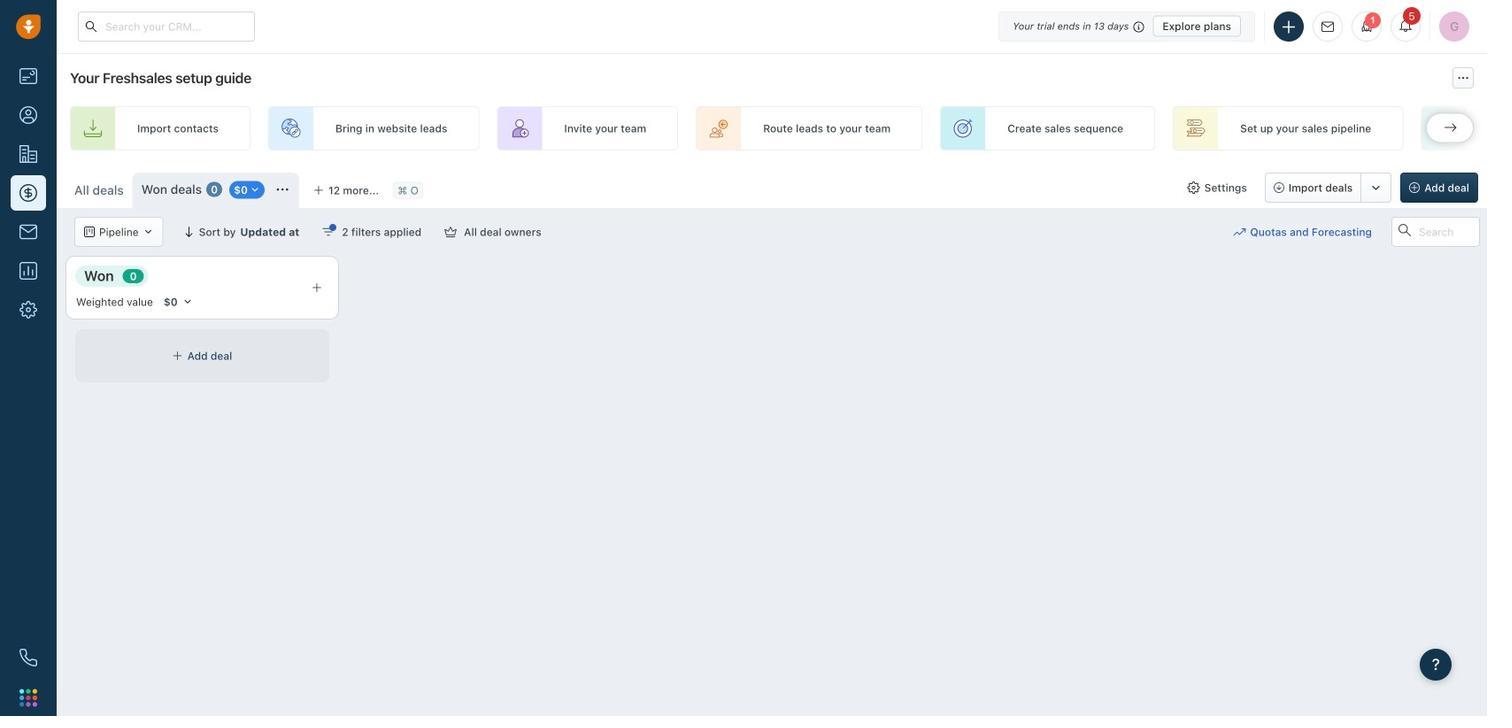 Task type: describe. For each thing, give the bounding box(es) containing it.
Search field
[[1392, 217, 1481, 247]]

phone element
[[11, 640, 46, 676]]

freshworks switcher image
[[19, 689, 37, 707]]

Search your CRM... text field
[[78, 12, 255, 42]]



Task type: locate. For each thing, give the bounding box(es) containing it.
container_wx8msf4aqz5i3rn1 image
[[276, 183, 289, 196], [250, 185, 260, 195], [445, 226, 457, 238], [143, 227, 154, 237], [172, 351, 183, 361]]

group
[[1265, 173, 1393, 203]]

phone image
[[19, 649, 37, 667]]

container_wx8msf4aqz5i3rn1 image
[[1188, 182, 1201, 194], [323, 226, 335, 238], [1234, 226, 1247, 238], [84, 227, 95, 237]]

send email image
[[1322, 21, 1335, 33]]



